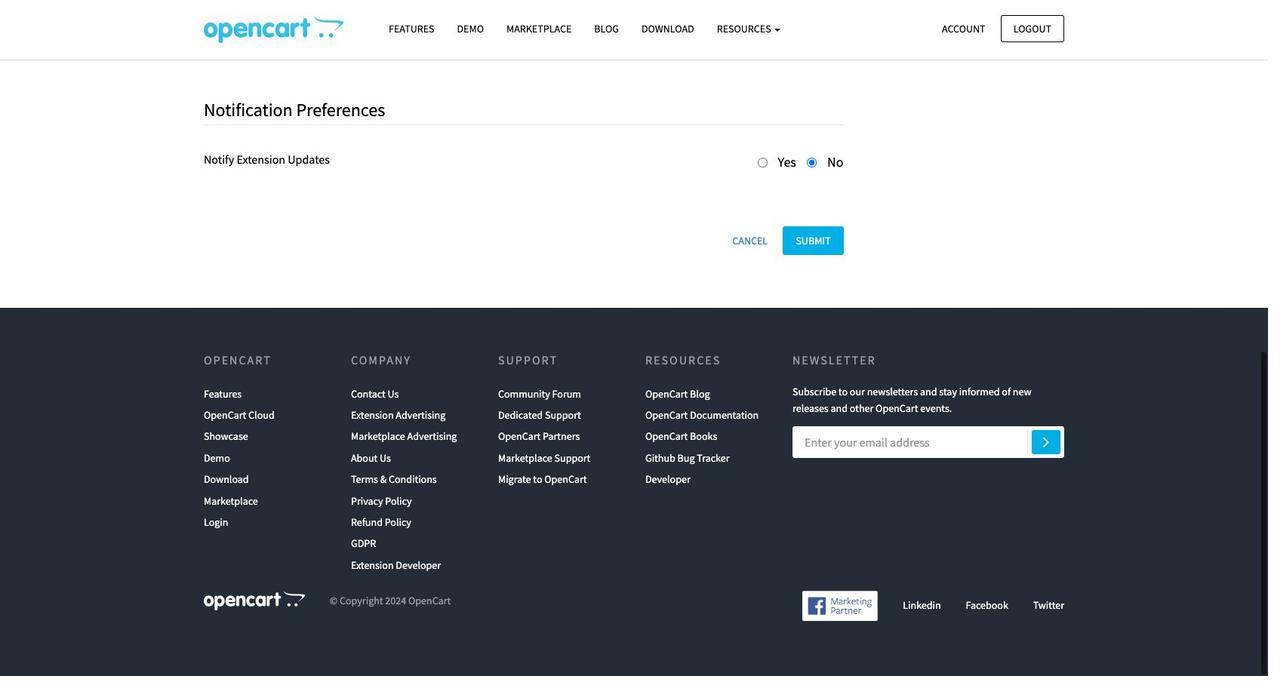 Task type: locate. For each thing, give the bounding box(es) containing it.
None radio
[[758, 158, 767, 168]]

Enter your email address text field
[[793, 426, 1064, 458]]

angle right image
[[1043, 433, 1050, 451]]

None radio
[[807, 158, 817, 168]]



Task type: describe. For each thing, give the bounding box(es) containing it.
account edit image
[[204, 16, 344, 43]]

opencart image
[[204, 591, 305, 611]]

facebook marketing partner image
[[803, 591, 878, 622]]



